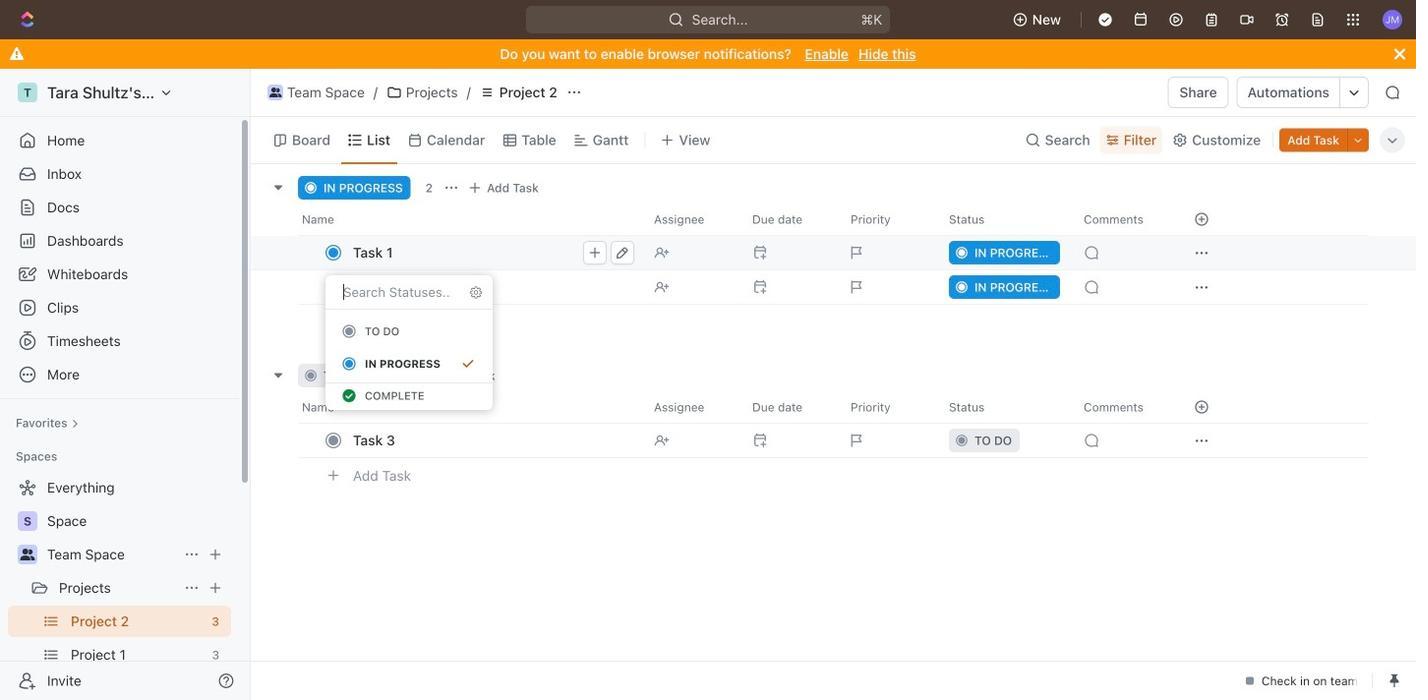 Task type: locate. For each thing, give the bounding box(es) containing it.
tree
[[8, 472, 231, 701]]

0 horizontal spatial user group image
[[20, 549, 35, 561]]

user group image
[[269, 88, 282, 97], [20, 549, 35, 561]]

user group image inside tree
[[20, 549, 35, 561]]

1 horizontal spatial user group image
[[269, 88, 282, 97]]

0 vertical spatial user group image
[[269, 88, 282, 97]]

Search Statuses... field
[[341, 283, 454, 301]]

1 vertical spatial user group image
[[20, 549, 35, 561]]



Task type: vqa. For each thing, say whether or not it's contained in the screenshot.
Search by name or email TEXT BOX
no



Task type: describe. For each thing, give the bounding box(es) containing it.
tree inside sidebar navigation
[[8, 472, 231, 701]]

sidebar navigation
[[0, 69, 251, 701]]



